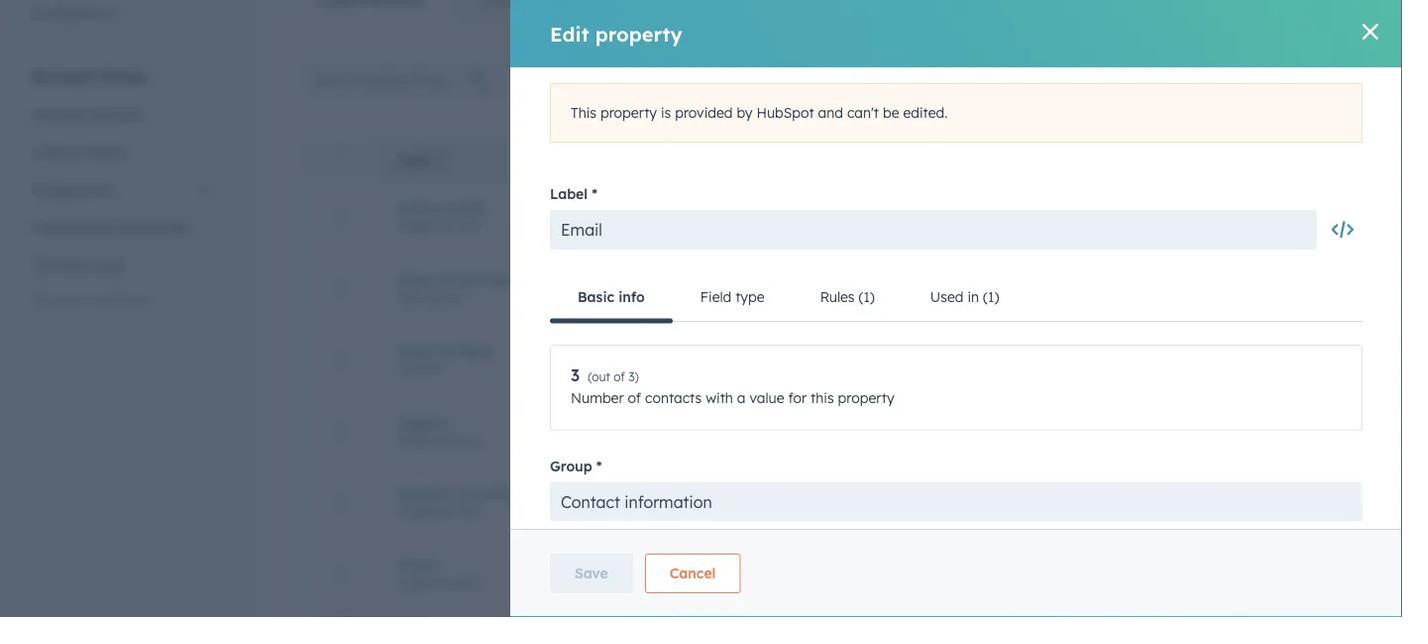 Task type: describe. For each thing, give the bounding box(es) containing it.
notifications link
[[20, 0, 222, 32]]

property
[[1289, 74, 1338, 89]]

marketplace downloads
[[32, 218, 189, 236]]

ads for line
[[852, 423, 877, 440]]

in
[[600, 271, 613, 289]]

facebook ads properties for birth
[[784, 209, 948, 226]]

date for date of birth
[[398, 200, 431, 217]]

domain
[[398, 485, 452, 503]]

integrations button
[[20, 171, 222, 209]]

booked
[[544, 271, 596, 289]]

all field types button
[[612, 60, 746, 100]]

properties for birth
[[881, 209, 948, 226]]

email button
[[398, 557, 736, 574]]

downloads
[[117, 218, 189, 236]]

ascending sort. press to sort descending. element
[[439, 154, 447, 170]]

domain to which registration email was sent button
[[398, 485, 736, 503]]

account defaults link
[[20, 96, 222, 133]]

users & teams link
[[20, 133, 222, 171]]

create
[[1249, 74, 1286, 89]]

create property
[[1249, 74, 1338, 89]]

of for birth
[[435, 200, 449, 217]]

single- inside the degree single-line text
[[398, 433, 436, 448]]

tracking
[[32, 256, 87, 273]]

contact
[[784, 280, 836, 298]]

users
[[32, 143, 68, 161]]

days to close button
[[398, 343, 736, 360]]

degree
[[398, 414, 448, 431]]

email
[[398, 557, 437, 574]]

meeting
[[483, 271, 540, 289]]

single- inside "date of birth single-line text"
[[398, 219, 436, 234]]

text inside "date of birth single-line text"
[[459, 219, 481, 234]]

last
[[453, 271, 479, 289]]

ascending sort. press to sort descending. image
[[439, 154, 447, 167]]

all users
[[759, 72, 817, 90]]

degree button
[[398, 414, 736, 431]]

consent
[[97, 294, 151, 311]]

facebook for birth
[[784, 209, 849, 226]]

activity
[[840, 280, 888, 298]]

meetings
[[617, 271, 681, 289]]

account for account setup
[[32, 66, 96, 86]]

defaults
[[89, 106, 144, 123]]

date for date of last meeting booked in meetings tool
[[398, 271, 431, 289]]

tracking code
[[32, 256, 125, 273]]

users
[[781, 72, 817, 90]]

registration
[[520, 485, 601, 503]]

groups
[[537, 71, 585, 89]]

1 button
[[1322, 210, 1330, 227]]

name button
[[374, 138, 760, 182]]

email single-line text
[[398, 557, 481, 590]]

code
[[91, 256, 125, 273]]

marketplace
[[32, 218, 113, 236]]

date of birth button
[[398, 200, 736, 217]]

which
[[475, 485, 515, 503]]

domain to which registration email was sent single-line text
[[398, 485, 709, 519]]

all for all users
[[759, 72, 776, 90]]

ads for birth
[[852, 209, 877, 226]]

teams
[[86, 143, 128, 161]]

number
[[398, 361, 443, 376]]

all for all groups
[[515, 71, 533, 89]]

single- inside domain to which registration email was sent single-line text
[[398, 504, 436, 519]]

create property button
[[1232, 65, 1355, 97]]



Task type: vqa. For each thing, say whether or not it's contained in the screenshot.
second Facebook Ads properties
yes



Task type: locate. For each thing, give the bounding box(es) containing it.
Search search field
[[304, 60, 502, 100]]

0 horizontal spatial &
[[72, 143, 82, 161]]

1 of from the top
[[435, 200, 449, 217]]

& right users
[[72, 143, 82, 161]]

single- inside email single-line text
[[398, 575, 436, 590]]

hubspot for line
[[1041, 423, 1099, 440]]

account up account defaults
[[32, 66, 96, 86]]

line inside email single-line text
[[436, 575, 456, 590]]

line inside "date of birth single-line text"
[[436, 219, 456, 234]]

1 vertical spatial ads
[[852, 423, 877, 440]]

2 account from the top
[[32, 106, 85, 123]]

privacy & consent
[[32, 294, 151, 311]]

name
[[398, 155, 433, 169]]

1 vertical spatial hubspot
[[1041, 423, 1099, 440]]

1 horizontal spatial all
[[625, 71, 642, 89]]

1 single- from the top
[[398, 219, 436, 234]]

2 text from the top
[[459, 433, 481, 448]]

date of last meeting booked in meetings tool button
[[398, 271, 736, 289]]

2 horizontal spatial all
[[759, 72, 776, 90]]

0 vertical spatial ads
[[852, 209, 877, 226]]

account setup element
[[20, 65, 222, 359]]

all users button
[[746, 60, 844, 102]]

types
[[682, 71, 719, 89]]

3 line from the top
[[436, 504, 456, 519]]

2 properties from the top
[[881, 423, 948, 440]]

1 account from the top
[[32, 66, 96, 86]]

0 vertical spatial date
[[398, 200, 431, 217]]

2 date from the top
[[398, 271, 431, 289]]

date of birth single-line text
[[398, 200, 487, 234]]

1 date from the top
[[398, 200, 431, 217]]

all left users
[[759, 72, 776, 90]]

tab panel
[[288, 24, 1370, 617]]

0 vertical spatial account
[[32, 66, 96, 86]]

of for last
[[435, 271, 449, 289]]

setup
[[101, 66, 146, 86]]

single- down domain
[[398, 504, 436, 519]]

2 facebook ads properties from the top
[[784, 423, 948, 440]]

date of last meeting booked in meetings tool date picker
[[398, 271, 712, 305]]

date inside "date of birth single-line text"
[[398, 200, 431, 217]]

marketplace downloads link
[[20, 209, 222, 246]]

all groups
[[515, 71, 585, 89]]

notifications
[[32, 4, 116, 22]]

1 hubspot from the top
[[1041, 209, 1099, 226]]

1 vertical spatial facebook
[[784, 423, 849, 440]]

0 horizontal spatial all
[[515, 71, 533, 89]]

& for privacy
[[84, 294, 94, 311]]

privacy & consent link
[[20, 284, 222, 322]]

1 vertical spatial facebook ads properties
[[784, 423, 948, 440]]

& right privacy
[[84, 294, 94, 311]]

account up users
[[32, 106, 85, 123]]

date left picker
[[398, 290, 425, 305]]

all left groups
[[515, 71, 533, 89]]

text inside the degree single-line text
[[459, 433, 481, 448]]

hubspot
[[1041, 209, 1099, 226], [1041, 423, 1099, 440]]

all
[[515, 71, 533, 89], [625, 71, 642, 89], [759, 72, 776, 90]]

single- down email
[[398, 575, 436, 590]]

line down degree at the left
[[436, 433, 456, 448]]

all field types
[[625, 71, 719, 89]]

0 vertical spatial properties
[[881, 209, 948, 226]]

text inside domain to which registration email was sent single-line text
[[459, 504, 481, 519]]

line
[[436, 219, 456, 234], [436, 433, 456, 448], [436, 504, 456, 519], [436, 575, 456, 590]]

2 line from the top
[[436, 433, 456, 448]]

line down domain
[[436, 504, 456, 519]]

1 vertical spatial &
[[84, 294, 94, 311]]

2 of from the top
[[435, 271, 449, 289]]

2 vertical spatial date
[[398, 290, 425, 305]]

account
[[32, 66, 96, 86], [32, 106, 85, 123]]

single- down name
[[398, 219, 436, 234]]

account defaults
[[32, 106, 144, 123]]

0 vertical spatial &
[[72, 143, 82, 161]]

ads
[[852, 209, 877, 226], [852, 423, 877, 440]]

hubspot for birth
[[1041, 209, 1099, 226]]

integrations
[[32, 181, 113, 198]]

3 date from the top
[[398, 290, 425, 305]]

all inside popup button
[[625, 71, 642, 89]]

& for users
[[72, 143, 82, 161]]

2 ads from the top
[[852, 423, 877, 440]]

single-
[[398, 219, 436, 234], [398, 433, 436, 448], [398, 504, 436, 519], [398, 575, 436, 590]]

4 text from the top
[[459, 575, 481, 590]]

of up picker
[[435, 271, 449, 289]]

tool
[[685, 271, 712, 289]]

tracking code link
[[20, 246, 222, 284]]

privacy
[[32, 294, 80, 311]]

tab list
[[288, 0, 990, 25]]

text
[[459, 219, 481, 234], [459, 433, 481, 448], [459, 504, 481, 519], [459, 575, 481, 590]]

facebook
[[784, 209, 849, 226], [784, 423, 849, 440]]

all for all field types
[[625, 71, 642, 89]]

facebook ads properties
[[784, 209, 948, 226], [784, 423, 948, 440]]

line inside domain to which registration email was sent single-line text
[[436, 504, 456, 519]]

email
[[605, 485, 644, 503]]

1 vertical spatial of
[[435, 271, 449, 289]]

1 ads from the top
[[852, 209, 877, 226]]

3 single- from the top
[[398, 504, 436, 519]]

1
[[1322, 210, 1330, 227]]

&
[[72, 143, 82, 161], [84, 294, 94, 311]]

2 facebook from the top
[[784, 423, 849, 440]]

1 vertical spatial date
[[398, 271, 431, 289]]

1 vertical spatial account
[[32, 106, 85, 123]]

text inside email single-line text
[[459, 575, 481, 590]]

line down birth
[[436, 219, 456, 234]]

0 vertical spatial of
[[435, 200, 449, 217]]

4 single- from the top
[[398, 575, 436, 590]]

1 properties from the top
[[881, 209, 948, 226]]

all groups button
[[502, 60, 612, 100]]

days to close number
[[398, 343, 494, 376]]

0
[[1321, 423, 1330, 440]]

2 single- from the top
[[398, 433, 436, 448]]

line inside the degree single-line text
[[436, 433, 456, 448]]

to
[[457, 485, 471, 503]]

1 horizontal spatial &
[[84, 294, 94, 311]]

date up picker
[[398, 271, 431, 289]]

0 vertical spatial facebook
[[784, 209, 849, 226]]

facebook for line
[[784, 423, 849, 440]]

of inside "date of birth single-line text"
[[435, 200, 449, 217]]

0 vertical spatial facebook ads properties
[[784, 209, 948, 226]]

properties for line
[[881, 423, 948, 440]]

degree single-line text
[[398, 414, 481, 448]]

date
[[398, 200, 431, 217], [398, 271, 431, 289], [398, 290, 425, 305]]

users & teams
[[32, 143, 128, 161]]

sent
[[680, 485, 709, 503]]

properties
[[881, 209, 948, 226], [881, 423, 948, 440]]

of
[[435, 200, 449, 217], [435, 271, 449, 289]]

account inside account defaults link
[[32, 106, 85, 123]]

birth
[[453, 200, 487, 217]]

account setup
[[32, 66, 146, 86]]

4 line from the top
[[436, 575, 456, 590]]

of inside date of last meeting booked in meetings tool date picker
[[435, 271, 449, 289]]

field
[[647, 71, 677, 89]]

days
[[398, 343, 432, 360]]

contact activity
[[784, 280, 888, 298]]

all left the field at left
[[625, 71, 642, 89]]

2 hubspot from the top
[[1041, 423, 1099, 440]]

1 line from the top
[[436, 219, 456, 234]]

3 text from the top
[[459, 504, 481, 519]]

1 text from the top
[[459, 219, 481, 234]]

1 vertical spatial properties
[[881, 423, 948, 440]]

1 facebook ads properties from the top
[[784, 209, 948, 226]]

of left birth
[[435, 200, 449, 217]]

close
[[457, 343, 494, 360]]

1 facebook from the top
[[784, 209, 849, 226]]

date down name
[[398, 200, 431, 217]]

single- down degree at the left
[[398, 433, 436, 448]]

account for account defaults
[[32, 106, 85, 123]]

line down email
[[436, 575, 456, 590]]

facebook ads properties for line
[[784, 423, 948, 440]]

tab panel containing all groups
[[288, 24, 1370, 617]]

0 vertical spatial hubspot
[[1041, 209, 1099, 226]]

was
[[648, 485, 675, 503]]

picker
[[428, 290, 462, 305]]

to
[[437, 343, 453, 360]]



